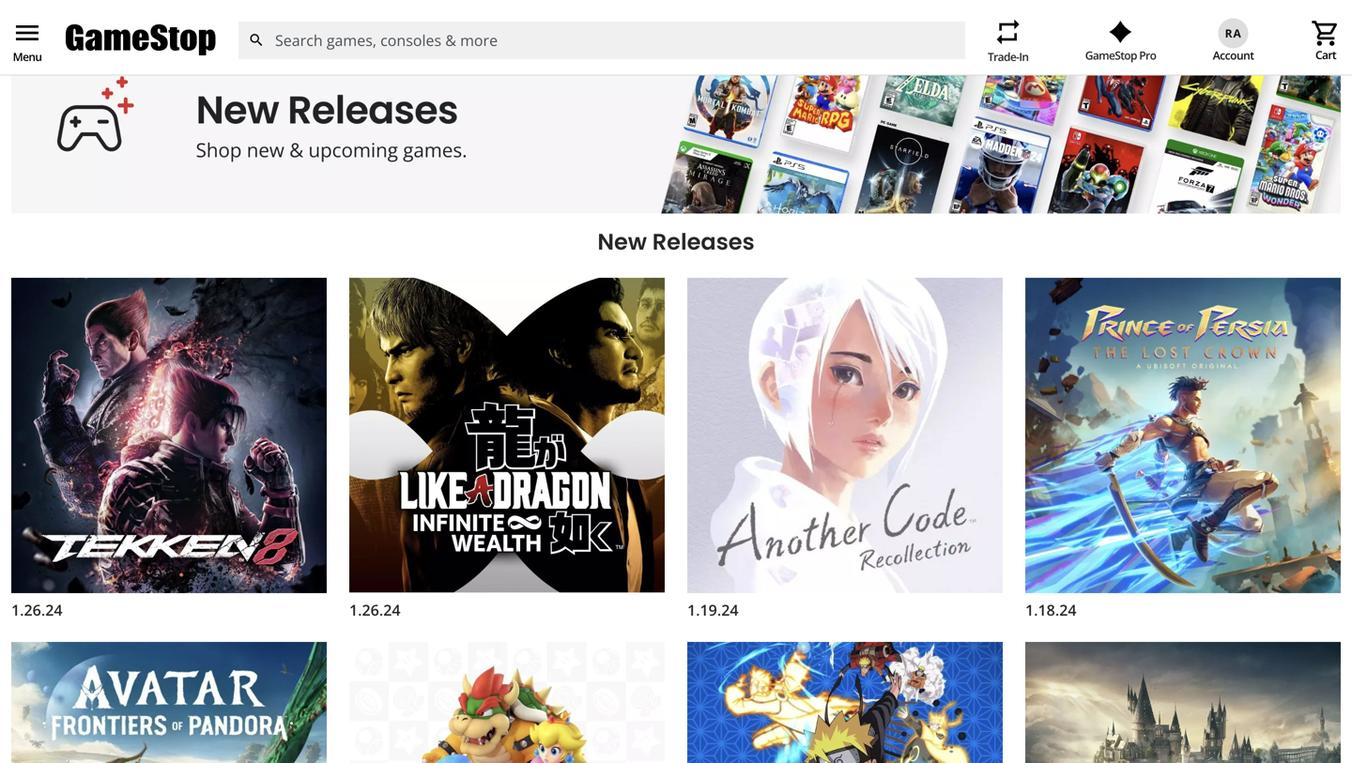 Task type: vqa. For each thing, say whether or not it's contained in the screenshot.
left 1.26.24 LINK
yes



Task type: locate. For each thing, give the bounding box(es) containing it.
menu
[[13, 49, 42, 64]]

video
[[871, 42, 905, 60]]

top
[[504, 42, 526, 60]]

day
[[184, 42, 207, 60]]

search
[[248, 32, 265, 48]]

in
[[1019, 49, 1029, 64]]

in-
[[730, 2, 749, 22]]

cart
[[1316, 47, 1336, 62]]

pro
[[1139, 47, 1156, 63]]

menu menu
[[12, 18, 42, 64]]

same
[[147, 42, 181, 60]]

1 horizontal spatial 1.26.24 link
[[349, 278, 665, 620]]

1 store from the left
[[70, 42, 101, 60]]

0 horizontal spatial store
[[70, 42, 101, 60]]

up
[[706, 2, 726, 22]]

search search field
[[238, 21, 965, 59]]

0 horizontal spatial 1.26.24 link
[[11, 278, 327, 620]]

1 horizontal spatial releases
[[652, 226, 755, 258]]

new
[[391, 42, 419, 60], [598, 226, 647, 258]]

1 1.26.24 from the left
[[11, 600, 62, 620]]

1.26.24
[[11, 600, 62, 620], [349, 600, 401, 620]]

store right my
[[70, 42, 101, 60]]

video games
[[871, 42, 950, 60]]

1 horizontal spatial new releases
[[598, 226, 755, 258]]

0 horizontal spatial new releases
[[391, 42, 474, 60]]

ra account
[[1213, 25, 1254, 63]]

1 horizontal spatial 1.26.24
[[349, 600, 401, 620]]

0 horizontal spatial 1.26.24
[[11, 600, 62, 620]]

0 horizontal spatial releases
[[422, 42, 474, 60]]

shop my store
[[15, 42, 101, 60]]

1 horizontal spatial new
[[598, 226, 647, 258]]

&
[[658, 2, 669, 22]]

1 vertical spatial new releases
[[598, 226, 755, 258]]

gamestop pro icon image
[[1109, 21, 1133, 43]]

store!*
[[749, 2, 800, 22]]

0 horizontal spatial new
[[391, 42, 419, 60]]

store right digital
[[330, 42, 361, 60]]

Search games, consoles & more search field
[[275, 21, 932, 59]]

1.18.24
[[1025, 600, 1077, 620]]

ben white payload center
[[1187, 42, 1337, 60]]

store
[[70, 42, 101, 60], [330, 42, 361, 60]]

or buy online & pick up in-store!* link
[[0, 0, 1352, 27]]

gamestop image
[[66, 22, 216, 58]]

2 store from the left
[[330, 42, 361, 60]]

shop
[[15, 42, 45, 60]]

gamestop pro
[[1085, 47, 1156, 63]]

pick
[[673, 2, 702, 22]]

delivery
[[210, 42, 259, 60]]

pre-owned link
[[592, 42, 660, 60]]

repeat trade-in
[[988, 17, 1029, 64]]

1 1.26.24 link from the left
[[11, 278, 327, 620]]

1 horizontal spatial store
[[330, 42, 361, 60]]

shop my store link
[[15, 42, 101, 60]]

1 vertical spatial new
[[598, 226, 647, 258]]

1.26.24 link
[[11, 278, 327, 620], [349, 278, 665, 620]]

releases
[[422, 42, 474, 60], [652, 226, 755, 258]]

new releases
[[391, 42, 474, 60], [598, 226, 755, 258]]

track order
[[1067, 42, 1136, 60]]

same day delivery
[[147, 42, 259, 60]]

2 1.26.24 from the left
[[349, 600, 401, 620]]



Task type: describe. For each thing, give the bounding box(es) containing it.
deals
[[529, 42, 562, 60]]

video games link
[[871, 42, 950, 60]]

top deals link
[[504, 42, 562, 60]]

gamestop pro link
[[1085, 21, 1156, 63]]

2 1.26.24 link from the left
[[349, 278, 665, 620]]

1 vertical spatial releases
[[652, 226, 755, 258]]

pre-
[[592, 42, 616, 60]]

menu
[[12, 18, 42, 48]]

1.19.24 link
[[687, 278, 1003, 620]]

or
[[552, 2, 570, 22]]

track
[[1067, 42, 1098, 60]]

collectibles
[[690, 42, 757, 60]]

payload
[[1250, 42, 1295, 60]]

1.18.24 link
[[1025, 278, 1341, 620]]

buy
[[574, 2, 602, 22]]

ben white payload center link
[[1167, 42, 1337, 60]]

track order link
[[1048, 42, 1136, 60]]

gamestop
[[1085, 47, 1137, 63]]

online
[[606, 2, 654, 22]]

top deals
[[504, 42, 562, 60]]

trade-
[[988, 49, 1019, 64]]

0 vertical spatial releases
[[422, 42, 474, 60]]

my
[[48, 42, 67, 60]]

ben
[[1187, 42, 1210, 60]]

0 vertical spatial new
[[391, 42, 419, 60]]

shopping_cart cart
[[1311, 18, 1341, 62]]

digital store
[[289, 42, 361, 60]]

center
[[1298, 42, 1337, 60]]

consoles link
[[787, 42, 841, 60]]

same day delivery link
[[147, 42, 259, 60]]

or buy online & pick up in-store!*
[[552, 2, 800, 22]]

ra
[[1225, 25, 1242, 41]]

consoles
[[787, 42, 841, 60]]

shopping_cart
[[1311, 18, 1341, 48]]

account
[[1213, 47, 1254, 63]]

white
[[1213, 42, 1247, 60]]

repeat
[[993, 17, 1023, 47]]

new releases link
[[391, 42, 474, 60]]

digital
[[289, 42, 327, 60]]

order
[[1101, 42, 1136, 60]]

collectibles link
[[690, 42, 757, 60]]

games
[[908, 42, 950, 60]]

digital store link
[[289, 42, 361, 60]]

owned
[[616, 42, 660, 60]]

search button
[[238, 21, 275, 59]]

1.19.24
[[687, 600, 739, 620]]

0 vertical spatial new releases
[[391, 42, 474, 60]]

pre-owned
[[592, 42, 660, 60]]



